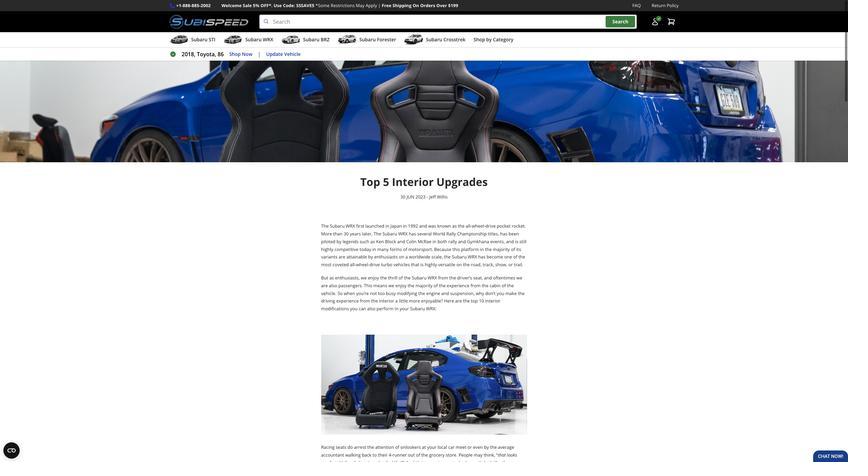 Task type: vqa. For each thing, say whether or not it's contained in the screenshot.
Coupons link
no



Task type: locate. For each thing, give the bounding box(es) containing it.
majority down events,
[[493, 246, 510, 252]]

30 jun 2023 - jeff willis
[[401, 194, 448, 200]]

and down been
[[506, 238, 514, 245]]

1 vertical spatial also
[[367, 306, 376, 312]]

0 vertical spatial drive
[[486, 223, 496, 229]]

1 horizontal spatial interior
[[486, 298, 501, 304]]

off*.
[[261, 2, 273, 8]]

in left "many"
[[373, 246, 376, 252]]

the up championship
[[458, 223, 465, 229]]

0 vertical spatial your
[[400, 306, 409, 312]]

attention
[[376, 444, 394, 450]]

the down its at bottom
[[519, 254, 526, 260]]

0 horizontal spatial shop
[[229, 51, 241, 57]]

subaru up than
[[330, 223, 345, 229]]

interior down don't
[[486, 298, 501, 304]]

on
[[399, 254, 405, 260], [457, 262, 462, 268]]

all- down the attainable
[[350, 262, 356, 268]]

"
[[497, 452, 498, 458]]

0 horizontal spatial from
[[360, 298, 370, 304]]

drive
[[486, 223, 496, 229], [370, 262, 380, 268]]

as left the ken
[[371, 238, 375, 245]]

subaru left crosstrek
[[426, 36, 443, 43]]

1 vertical spatial all-
[[350, 262, 356, 268]]

experience
[[447, 282, 470, 289], [337, 298, 359, 304]]

enjoy up this
[[368, 275, 379, 281]]

subaru left forester
[[360, 36, 376, 43]]

we down trail.
[[517, 275, 523, 281]]

subaru
[[191, 36, 208, 43], [245, 36, 262, 43], [303, 36, 320, 43], [360, 36, 376, 43], [426, 36, 443, 43], [330, 223, 345, 229], [383, 231, 398, 237], [452, 254, 467, 260], [412, 275, 427, 281], [410, 306, 425, 312]]

1 vertical spatial wheel-
[[356, 262, 370, 268]]

0 horizontal spatial as
[[330, 275, 334, 281]]

update
[[266, 51, 283, 57]]

in left japan
[[386, 223, 390, 229]]

looks
[[507, 452, 517, 458]]

shop left category
[[474, 36, 485, 43]]

of right thrill
[[399, 275, 403, 281]]

wheel- down the attainable
[[356, 262, 370, 268]]

shipping
[[393, 2, 412, 8]]

1 horizontal spatial 30
[[401, 194, 406, 200]]

open widget image
[[3, 442, 20, 459]]

and up several
[[420, 223, 427, 229]]

comfortable"
[[321, 460, 347, 462]]

2 horizontal spatial as
[[453, 223, 457, 229]]

sale
[[243, 2, 252, 8]]

also right can
[[367, 306, 376, 312]]

has down 1992 on the left top of the page
[[409, 231, 416, 237]]

oftentimes
[[493, 275, 516, 281]]

0 vertical spatial all-
[[466, 223, 472, 229]]

walking
[[346, 452, 361, 458]]

wrx inside but as enthusiasts, we enjoy the thrill of the subaru wrx from the driver's seat, and oftentimes we are also passengers. this means we enjoy the majority of the experience from the cabin of the vehicle. so when you're not too busy modifying the engine and suspension, why don't you make the driving experience from the interior a little more enjoyable? here are the top 10 interior modifications you can also perform in your subaru wrx:
[[428, 275, 437, 281]]

today
[[360, 246, 371, 252]]

1 horizontal spatial enjoy
[[396, 282, 407, 289]]

a subaru crosstrek thumbnail image image
[[405, 35, 424, 45]]

competitive
[[335, 246, 359, 252]]

0 horizontal spatial on
[[399, 254, 405, 260]]

1 vertical spatial are
[[321, 282, 328, 289]]

busy
[[386, 290, 396, 296]]

0 vertical spatial you
[[497, 290, 505, 296]]

1 vertical spatial 30
[[344, 231, 349, 237]]

top
[[361, 175, 380, 189]]

events,
[[491, 238, 505, 245]]

are down suspension, on the right bottom of the page
[[456, 298, 462, 304]]

or left even
[[468, 444, 472, 450]]

at
[[422, 444, 426, 450]]

0 horizontal spatial drive
[[370, 262, 380, 268]]

by down than
[[337, 238, 342, 245]]

has up road,
[[479, 254, 486, 260]]

the up "
[[490, 444, 497, 450]]

30
[[401, 194, 406, 200], [344, 231, 349, 237]]

trail.
[[514, 262, 524, 268]]

that down 'worldwide'
[[411, 262, 420, 268]]

1 vertical spatial that
[[498, 452, 506, 458]]

0 horizontal spatial majority
[[416, 282, 433, 289]]

majority up engine
[[416, 282, 433, 289]]

0 horizontal spatial or
[[468, 444, 472, 450]]

that inside that looks comfortable"
[[498, 452, 506, 458]]

don't
[[486, 290, 496, 296]]

the up versatile
[[444, 254, 451, 260]]

0 vertical spatial 30
[[401, 194, 406, 200]]

has down "pocket"
[[501, 231, 508, 237]]

by up think,
[[484, 444, 489, 450]]

is
[[515, 238, 519, 245], [421, 262, 424, 268]]

out
[[408, 452, 415, 458]]

shop for shop by category
[[474, 36, 485, 43]]

drive up 'titles,'
[[486, 223, 496, 229]]

0 horizontal spatial interior
[[379, 298, 395, 304]]

your
[[400, 306, 409, 312], [428, 444, 437, 450]]

2 horizontal spatial from
[[471, 282, 481, 289]]

forms
[[390, 246, 402, 252]]

0 vertical spatial from
[[438, 275, 448, 281]]

+1-
[[176, 2, 183, 8]]

shop left the now
[[229, 51, 241, 57]]

experience up suspension, on the right bottom of the page
[[447, 282, 470, 289]]

in right perform
[[395, 306, 399, 312]]

can
[[359, 306, 366, 312]]

888-
[[183, 2, 192, 8]]

highly down piloted
[[321, 246, 334, 252]]

by down the today
[[368, 254, 373, 260]]

wheel- up championship
[[472, 223, 486, 229]]

colin
[[407, 238, 417, 245]]

2 interior from the left
[[486, 298, 501, 304]]

engine
[[427, 290, 440, 296]]

0 horizontal spatial highly
[[321, 246, 334, 252]]

0 vertical spatial on
[[399, 254, 405, 260]]

interior up perform
[[379, 298, 395, 304]]

86
[[218, 51, 224, 58]]

0 vertical spatial a
[[406, 254, 408, 260]]

1 vertical spatial you
[[350, 306, 358, 312]]

a subaru brz thumbnail image image
[[282, 35, 301, 45]]

you left can
[[350, 306, 358, 312]]

a inside the subaru wrx first launched in japan in 1992 and was known as the all-wheel-drive pocket rocket. more than 30 years later, the subaru wrx has several world rally championship titles, has been piloted by legends such as ken block and colin mcrae in both rally and gymkhana events, and is still highly competitive today in many forms of motorsport. because this platform in the majority of its variants are attainable by enthusiasts on a worldwide scale, the subaru wrx has become one of the most coveted all-wheel-drive turbo vehicles that is highly versatile on the road, track, show, or trail.
[[406, 254, 408, 260]]

highly down the "scale,"
[[425, 262, 437, 268]]

your inside racing seats do arrest the attention of onlookers at your local car meet or even by the average accountant walking back to their 4-runner out of the grocery store. people may think, "
[[428, 444, 437, 450]]

wrx down japan
[[399, 231, 408, 237]]

$199
[[449, 2, 459, 8]]

1992
[[408, 223, 418, 229]]

gymkhana
[[467, 238, 490, 245]]

1 horizontal spatial your
[[428, 444, 437, 450]]

wrx
[[263, 36, 274, 43], [346, 223, 355, 229], [399, 231, 408, 237], [468, 254, 477, 260], [428, 275, 437, 281]]

1 horizontal spatial from
[[438, 275, 448, 281]]

most
[[321, 262, 332, 268]]

the up the more
[[321, 223, 329, 229]]

0 horizontal spatial enjoy
[[368, 275, 379, 281]]

its
[[517, 246, 521, 252]]

1 horizontal spatial shop
[[474, 36, 485, 43]]

the up the ken
[[374, 231, 382, 237]]

but
[[321, 275, 328, 281]]

wheel-
[[472, 223, 486, 229], [356, 262, 370, 268]]

the left road,
[[463, 262, 470, 268]]

30 left jun at the top left of page
[[401, 194, 406, 200]]

0 vertical spatial or
[[509, 262, 513, 268]]

years
[[350, 231, 361, 237]]

1 vertical spatial your
[[428, 444, 437, 450]]

experience down 'when'
[[337, 298, 359, 304]]

2 vertical spatial are
[[456, 298, 462, 304]]

0 vertical spatial that
[[411, 262, 420, 268]]

wrx inside dropdown button
[[263, 36, 274, 43]]

1 horizontal spatial that
[[498, 452, 506, 458]]

your right "at"
[[428, 444, 437, 450]]

2 horizontal spatial are
[[456, 298, 462, 304]]

from down you're
[[360, 298, 370, 304]]

that
[[411, 262, 420, 268], [498, 452, 506, 458]]

shop inside dropdown button
[[474, 36, 485, 43]]

0 horizontal spatial we
[[361, 275, 367, 281]]

0 vertical spatial wheel-
[[472, 223, 486, 229]]

0 vertical spatial is
[[515, 238, 519, 245]]

0 vertical spatial shop
[[474, 36, 485, 43]]

cabin
[[490, 282, 501, 289]]

apply
[[366, 2, 377, 8]]

onlookers
[[401, 444, 421, 450]]

shop for shop now
[[229, 51, 241, 57]]

1 horizontal spatial majority
[[493, 246, 510, 252]]

subispeed logo image
[[170, 15, 249, 29]]

versatile
[[438, 262, 456, 268]]

wrx up engine
[[428, 275, 437, 281]]

1 vertical spatial on
[[457, 262, 462, 268]]

we
[[361, 275, 367, 281], [517, 275, 523, 281], [389, 282, 395, 289]]

0 horizontal spatial the
[[321, 223, 329, 229]]

5%
[[253, 2, 260, 8]]

0 horizontal spatial a
[[396, 298, 398, 304]]

of up engine
[[434, 282, 438, 289]]

from down seat,
[[471, 282, 481, 289]]

2 vertical spatial as
[[330, 275, 334, 281]]

that looks comfortable"
[[321, 452, 517, 462]]

worldwide
[[409, 254, 431, 260]]

2 horizontal spatial has
[[501, 231, 508, 237]]

in left 1992 on the left top of the page
[[403, 223, 407, 229]]

subaru up modifying
[[412, 275, 427, 281]]

crosstrek
[[444, 36, 466, 43]]

in inside but as enthusiasts, we enjoy the thrill of the subaru wrx from the driver's seat, and oftentimes we are also passengers. this means we enjoy the majority of the experience from the cabin of the vehicle. so when you're not too busy modifying the engine and suspension, why don't you make the driving experience from the interior a little more enjoyable? here are the top 10 interior modifications you can also perform in your subaru wrx:
[[395, 306, 399, 312]]

a left little
[[396, 298, 398, 304]]

0 vertical spatial highly
[[321, 246, 334, 252]]

1 vertical spatial drive
[[370, 262, 380, 268]]

a inside but as enthusiasts, we enjoy the thrill of the subaru wrx from the driver's seat, and oftentimes we are also passengers. this means we enjoy the majority of the experience from the cabin of the vehicle. so when you're not too busy modifying the engine and suspension, why don't you make the driving experience from the interior a little more enjoyable? here are the top 10 interior modifications you can also perform in your subaru wrx:
[[396, 298, 398, 304]]

road,
[[471, 262, 482, 268]]

1 horizontal spatial wheel-
[[472, 223, 486, 229]]

0 horizontal spatial are
[[321, 282, 328, 289]]

0 horizontal spatial 30
[[344, 231, 349, 237]]

all-
[[466, 223, 472, 229], [350, 262, 356, 268]]

1 vertical spatial experience
[[337, 298, 359, 304]]

wrx down platform
[[468, 254, 477, 260]]

1 vertical spatial from
[[471, 282, 481, 289]]

1 horizontal spatial or
[[509, 262, 513, 268]]

1 horizontal spatial are
[[339, 254, 346, 260]]

1 horizontal spatial |
[[379, 2, 381, 8]]

we up the busy
[[389, 282, 395, 289]]

and right seat,
[[484, 275, 492, 281]]

rocket.
[[512, 223, 526, 229]]

interior
[[379, 298, 395, 304], [486, 298, 501, 304]]

little
[[399, 298, 408, 304]]

1 vertical spatial a
[[396, 298, 398, 304]]

accountant
[[321, 452, 344, 458]]

1 vertical spatial majority
[[416, 282, 433, 289]]

0 vertical spatial majority
[[493, 246, 510, 252]]

not
[[370, 290, 377, 296]]

1 horizontal spatial highly
[[425, 262, 437, 268]]

that down average
[[498, 452, 506, 458]]

of right out
[[416, 452, 420, 458]]

0 vertical spatial are
[[339, 254, 346, 260]]

0 horizontal spatial that
[[411, 262, 420, 268]]

that inside the subaru wrx first launched in japan in 1992 and was known as the all-wheel-drive pocket rocket. more than 30 years later, the subaru wrx has several world rally championship titles, has been piloted by legends such as ken block and colin mcrae in both rally and gymkhana events, and is still highly competitive today in many forms of motorsport. because this platform in the majority of its variants are attainable by enthusiasts on a worldwide scale, the subaru wrx has become one of the most coveted all-wheel-drive turbo vehicles that is highly versatile on the road, track, show, or trail.
[[411, 262, 420, 268]]

0 horizontal spatial wheel-
[[356, 262, 370, 268]]

and up forms
[[398, 238, 405, 245]]

may
[[356, 2, 365, 8]]

but as enthusiasts, we enjoy the thrill of the subaru wrx from the driver's seat, and oftentimes we are also passengers. this means we enjoy the majority of the experience from the cabin of the vehicle. so when you're not too busy modifying the engine and suspension, why don't you make the driving experience from the interior a little more enjoyable? here are the top 10 interior modifications you can also perform in your subaru wrx:
[[321, 275, 525, 312]]

1 vertical spatial highly
[[425, 262, 437, 268]]

motorsport.
[[409, 246, 433, 252]]

0 horizontal spatial also
[[329, 282, 338, 289]]

from down versatile
[[438, 275, 448, 281]]

the left driver's
[[450, 275, 456, 281]]

even
[[473, 444, 483, 450]]

0 horizontal spatial you
[[350, 306, 358, 312]]

the up why
[[482, 282, 489, 289]]

1 horizontal spatial is
[[515, 238, 519, 245]]

driver's
[[458, 275, 472, 281]]

the up modifying
[[408, 282, 415, 289]]

now
[[242, 51, 253, 57]]

by inside dropdown button
[[487, 36, 492, 43]]

0 vertical spatial also
[[329, 282, 338, 289]]

1 horizontal spatial also
[[367, 306, 376, 312]]

search
[[613, 18, 629, 25]]

1 vertical spatial as
[[371, 238, 375, 245]]

or left trail.
[[509, 262, 513, 268]]

on up vehicles
[[399, 254, 405, 260]]

drive left the turbo
[[370, 262, 380, 268]]

1 horizontal spatial experience
[[447, 282, 470, 289]]

1 vertical spatial enjoy
[[396, 282, 407, 289]]

1 vertical spatial shop
[[229, 51, 241, 57]]

are up coveted
[[339, 254, 346, 260]]

enthusiasts,
[[335, 275, 360, 281]]

0 horizontal spatial is
[[421, 262, 424, 268]]

modifying
[[397, 290, 418, 296]]

2 vertical spatial from
[[360, 298, 370, 304]]

also up vehicle.
[[329, 282, 338, 289]]

brz
[[321, 36, 330, 43]]

1 vertical spatial or
[[468, 444, 472, 450]]

0 horizontal spatial your
[[400, 306, 409, 312]]

| right the now
[[258, 51, 261, 58]]

is left still
[[515, 238, 519, 245]]

wrx up the update
[[263, 36, 274, 43]]

1 horizontal spatial a
[[406, 254, 408, 260]]

you down cabin at right
[[497, 290, 505, 296]]

0 horizontal spatial all-
[[350, 262, 356, 268]]

by inside racing seats do arrest the attention of onlookers at your local car meet or even by the average accountant walking back to their 4-runner out of the grocery store. people may think, "
[[484, 444, 489, 450]]

of right forms
[[403, 246, 408, 252]]

is down 'worldwide'
[[421, 262, 424, 268]]

do
[[348, 444, 353, 450]]

1 horizontal spatial you
[[497, 290, 505, 296]]

perform
[[377, 306, 394, 312]]

subaru crosstrek button
[[405, 34, 466, 47]]

1 vertical spatial |
[[258, 51, 261, 58]]

1 horizontal spatial drive
[[486, 223, 496, 229]]

wrx:
[[426, 306, 437, 312]]

in
[[386, 223, 390, 229], [403, 223, 407, 229], [433, 238, 437, 245], [373, 246, 376, 252], [480, 246, 484, 252], [395, 306, 399, 312]]

by left category
[[487, 36, 492, 43]]

the
[[458, 223, 465, 229], [485, 246, 492, 252], [444, 254, 451, 260], [519, 254, 526, 260], [463, 262, 470, 268], [380, 275, 387, 281], [404, 275, 411, 281], [450, 275, 456, 281], [408, 282, 415, 289], [439, 282, 446, 289], [482, 282, 489, 289], [507, 282, 514, 289], [419, 290, 425, 296], [518, 290, 525, 296], [371, 298, 378, 304], [463, 298, 470, 304], [368, 444, 374, 450], [490, 444, 497, 450], [422, 452, 428, 458]]



Task type: describe. For each thing, give the bounding box(es) containing it.
block
[[385, 238, 396, 245]]

2018, toyota, 86
[[182, 51, 224, 58]]

store.
[[446, 452, 458, 458]]

launched
[[366, 223, 385, 229]]

many
[[378, 246, 389, 252]]

grocery
[[430, 452, 445, 458]]

free
[[382, 2, 392, 8]]

subaru left the brz
[[303, 36, 320, 43]]

search button
[[606, 16, 636, 27]]

subaru wrx
[[245, 36, 274, 43]]

arrest
[[354, 444, 367, 450]]

welcome
[[222, 2, 242, 8]]

a subaru forester thumbnail image image
[[338, 35, 357, 45]]

rally
[[447, 231, 456, 237]]

1 horizontal spatial as
[[371, 238, 375, 245]]

vehicles
[[394, 262, 410, 268]]

of right one
[[514, 254, 518, 260]]

2002
[[201, 2, 211, 8]]

shop now link
[[229, 50, 253, 58]]

subaru down more
[[410, 306, 425, 312]]

both
[[438, 238, 448, 245]]

the up means
[[380, 275, 387, 281]]

when
[[344, 290, 355, 296]]

the down "at"
[[422, 452, 428, 458]]

racing seats do arrest the attention of onlookers at your local car meet or even by the average accountant walking back to their 4-runner out of the grocery store. people may think, "
[[321, 444, 515, 458]]

885-
[[192, 2, 201, 8]]

use
[[274, 2, 282, 8]]

later,
[[362, 231, 373, 237]]

passengers.
[[339, 282, 363, 289]]

+1-888-885-2002 link
[[176, 2, 211, 9]]

vehicle
[[284, 51, 301, 57]]

+1-888-885-2002
[[176, 2, 211, 8]]

a subaru sti thumbnail image image
[[170, 35, 189, 45]]

this
[[453, 246, 460, 252]]

subaru left sti
[[191, 36, 208, 43]]

1 horizontal spatial all-
[[466, 223, 472, 229]]

30 inside the subaru wrx first launched in japan in 1992 and was known as the all-wheel-drive pocket rocket. more than 30 years later, the subaru wrx has several world rally championship titles, has been piloted by legends such as ken block and colin mcrae in both rally and gymkhana events, and is still highly competitive today in many forms of motorsport. because this platform in the majority of its variants are attainable by enthusiasts on a worldwide scale, the subaru wrx has become one of the most coveted all-wheel-drive turbo vehicles that is highly versatile on the road, track, show, or trail.
[[344, 231, 349, 237]]

4-
[[389, 452, 393, 458]]

restrictions
[[331, 2, 355, 8]]

over
[[437, 2, 447, 8]]

their
[[378, 452, 388, 458]]

update vehicle button
[[266, 50, 301, 58]]

0 vertical spatial the
[[321, 223, 329, 229]]

track,
[[483, 262, 495, 268]]

of left its at bottom
[[511, 246, 516, 252]]

1 interior from the left
[[379, 298, 395, 304]]

return policy link
[[652, 2, 679, 9]]

shop by category button
[[474, 34, 514, 47]]

search input field
[[259, 15, 637, 29]]

0 vertical spatial |
[[379, 2, 381, 8]]

subaru sti
[[191, 36, 216, 43]]

show,
[[496, 262, 508, 268]]

the down not on the bottom
[[371, 298, 378, 304]]

the up to
[[368, 444, 374, 450]]

attainable
[[347, 254, 367, 260]]

are inside the subaru wrx first launched in japan in 1992 and was known as the all-wheel-drive pocket rocket. more than 30 years later, the subaru wrx has several world rally championship titles, has been piloted by legends such as ken block and colin mcrae in both rally and gymkhana events, and is still highly competitive today in many forms of motorsport. because this platform in the majority of its variants are attainable by enthusiasts on a worldwide scale, the subaru wrx has become one of the most coveted all-wheel-drive turbo vehicles that is highly versatile on the road, track, show, or trail.
[[339, 254, 346, 260]]

faq link
[[633, 2, 641, 9]]

the down vehicles
[[404, 275, 411, 281]]

0 vertical spatial as
[[453, 223, 457, 229]]

upgrades
[[437, 175, 488, 189]]

so
[[338, 290, 343, 296]]

policy
[[667, 2, 679, 8]]

mcrae
[[418, 238, 432, 245]]

people
[[459, 452, 473, 458]]

subaru down 'this' at the bottom of the page
[[452, 254, 467, 260]]

scale,
[[432, 254, 443, 260]]

enjoyable?
[[422, 298, 443, 304]]

why
[[476, 290, 485, 296]]

pocket
[[497, 223, 511, 229]]

first
[[356, 223, 365, 229]]

titles,
[[488, 231, 499, 237]]

the right make at the bottom right of the page
[[518, 290, 525, 296]]

as inside but as enthusiasts, we enjoy the thrill of the subaru wrx from the driver's seat, and oftentimes we are also passengers. this means we enjoy the majority of the experience from the cabin of the vehicle. so when you're not too busy modifying the engine and suspension, why don't you make the driving experience from the interior a little more enjoyable? here are the top 10 interior modifications you can also perform in your subaru wrx:
[[330, 275, 334, 281]]

1 horizontal spatial we
[[389, 282, 395, 289]]

the up more
[[419, 290, 425, 296]]

of down oftentimes
[[502, 282, 506, 289]]

a subaru wrx thumbnail image image
[[224, 35, 243, 45]]

2018,
[[182, 51, 196, 58]]

the up make at the bottom right of the page
[[507, 282, 514, 289]]

shop by category
[[474, 36, 514, 43]]

the up become
[[485, 246, 492, 252]]

welcome sale 5% off*. use code: sssave5
[[222, 2, 315, 8]]

orders
[[421, 2, 436, 8]]

0 horizontal spatial has
[[409, 231, 416, 237]]

your inside but as enthusiasts, we enjoy the thrill of the subaru wrx from the driver's seat, and oftentimes we are also passengers. this means we enjoy the majority of the experience from the cabin of the vehicle. so when you're not too busy modifying the engine and suspension, why don't you make the driving experience from the interior a little more enjoyable? here are the top 10 interior modifications you can also perform in your subaru wrx:
[[400, 306, 409, 312]]

this
[[364, 282, 373, 289]]

return policy
[[652, 2, 679, 8]]

or inside racing seats do arrest the attention of onlookers at your local car meet or even by the average accountant walking back to their 4-runner out of the grocery store. people may think, "
[[468, 444, 472, 450]]

enthusiasts
[[375, 254, 398, 260]]

turbo
[[381, 262, 393, 268]]

fallback image - no image provided image
[[0, 61, 849, 162]]

in left both
[[433, 238, 437, 245]]

subaru brz button
[[282, 34, 330, 47]]

in down gymkhana
[[480, 246, 484, 252]]

jun
[[407, 194, 415, 200]]

-
[[427, 194, 428, 200]]

*some
[[316, 2, 330, 8]]

ken
[[376, 238, 384, 245]]

0 horizontal spatial experience
[[337, 298, 359, 304]]

shop now
[[229, 51, 253, 57]]

or inside the subaru wrx first launched in japan in 1992 and was known as the all-wheel-drive pocket rocket. more than 30 years later, the subaru wrx has several world rally championship titles, has been piloted by legends such as ken block and colin mcrae in both rally and gymkhana events, and is still highly competitive today in many forms of motorsport. because this platform in the majority of its variants are attainable by enthusiasts on a worldwide scale, the subaru wrx has become one of the most coveted all-wheel-drive turbo vehicles that is highly versatile on the road, track, show, or trail.
[[509, 262, 513, 268]]

subaru crosstrek
[[426, 36, 466, 43]]

known
[[438, 223, 451, 229]]

the up engine
[[439, 282, 446, 289]]

meet
[[456, 444, 467, 450]]

and up here
[[442, 290, 449, 296]]

means
[[374, 282, 388, 289]]

suspension,
[[451, 290, 475, 296]]

too
[[378, 290, 385, 296]]

0 vertical spatial experience
[[447, 282, 470, 289]]

majority inside but as enthusiasts, we enjoy the thrill of the subaru wrx from the driver's seat, and oftentimes we are also passengers. this means we enjoy the majority of the experience from the cabin of the vehicle. so when you're not too busy modifying the engine and suspension, why don't you make the driving experience from the interior a little more enjoyable? here are the top 10 interior modifications you can also perform in your subaru wrx:
[[416, 282, 433, 289]]

button image
[[651, 18, 660, 26]]

10
[[479, 298, 484, 304]]

the left top
[[463, 298, 470, 304]]

seat,
[[474, 275, 483, 281]]

update vehicle
[[266, 51, 301, 57]]

variants
[[321, 254, 338, 260]]

1 horizontal spatial has
[[479, 254, 486, 260]]

and right rally
[[458, 238, 466, 245]]

on
[[413, 2, 419, 8]]

jeff
[[430, 194, 436, 200]]

become
[[487, 254, 503, 260]]

1 vertical spatial is
[[421, 262, 424, 268]]

category
[[493, 36, 514, 43]]

code:
[[283, 2, 295, 8]]

of up the runner
[[395, 444, 400, 450]]

0 vertical spatial enjoy
[[368, 275, 379, 281]]

*some restrictions may apply | free shipping on orders over $199
[[316, 2, 459, 8]]

faq
[[633, 2, 641, 8]]

forester
[[377, 36, 396, 43]]

1 vertical spatial the
[[374, 231, 382, 237]]

1 horizontal spatial on
[[457, 262, 462, 268]]

wrx up years
[[346, 223, 355, 229]]

because
[[435, 246, 452, 252]]

top 5 interior upgrades
[[361, 175, 488, 189]]

vehicle.
[[321, 290, 337, 296]]

2 horizontal spatial we
[[517, 275, 523, 281]]

make
[[506, 290, 517, 296]]

subaru up block at the bottom of the page
[[383, 231, 398, 237]]

subaru up the now
[[245, 36, 262, 43]]

subaru wrx button
[[224, 34, 274, 47]]

0 horizontal spatial |
[[258, 51, 261, 58]]

subaru inside dropdown button
[[426, 36, 443, 43]]

majority inside the subaru wrx first launched in japan in 1992 and was known as the all-wheel-drive pocket rocket. more than 30 years later, the subaru wrx has several world rally championship titles, has been piloted by legends such as ken block and colin mcrae in both rally and gymkhana events, and is still highly competitive today in many forms of motorsport. because this platform in the majority of its variants are attainable by enthusiasts on a worldwide scale, the subaru wrx has become one of the most coveted all-wheel-drive turbo vehicles that is highly versatile on the road, track, show, or trail.
[[493, 246, 510, 252]]



